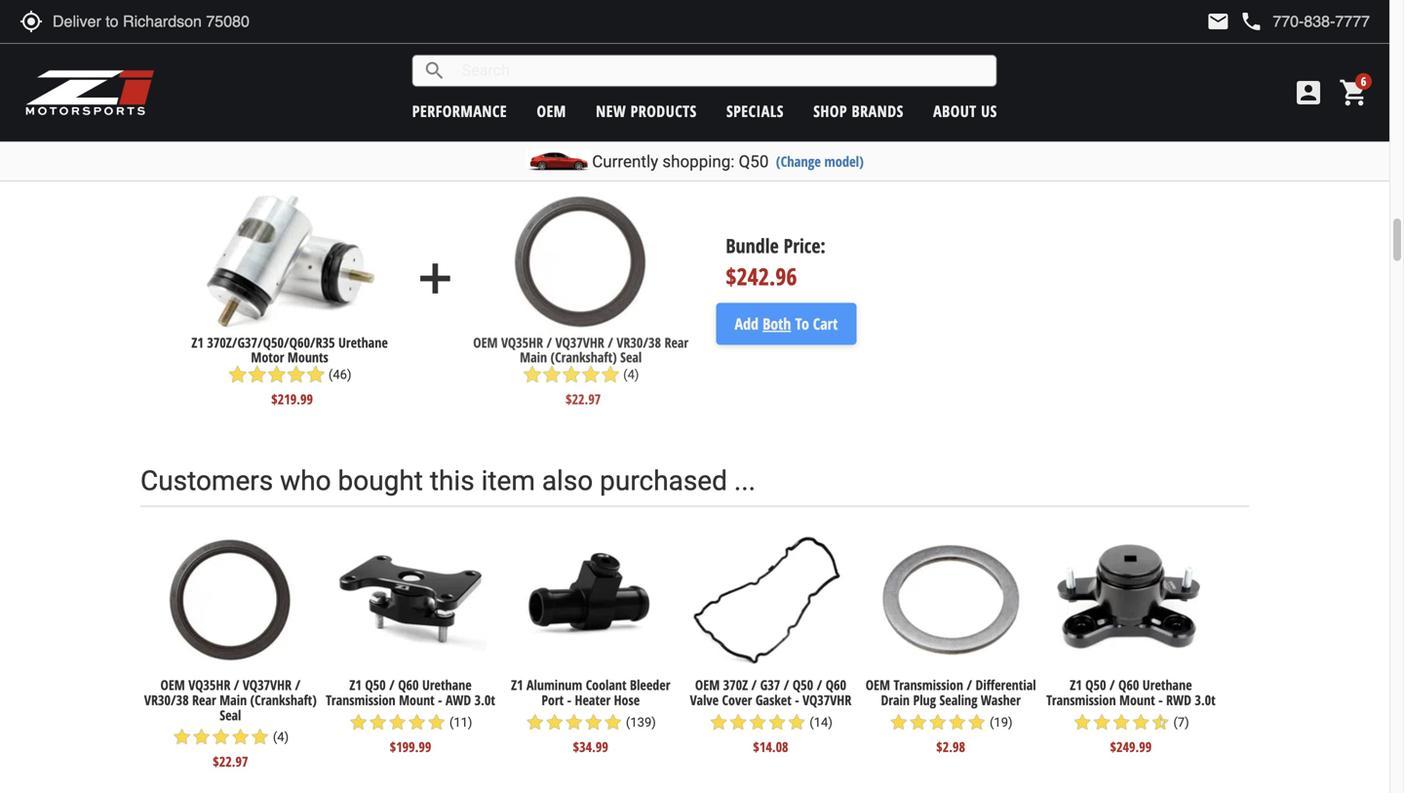 Task type: locate. For each thing, give the bounding box(es) containing it.
currently shopping: q50 (change model)
[[592, 152, 864, 171]]

1 vertical spatial seal
[[220, 706, 241, 724]]

mail
[[1207, 10, 1231, 33]]

3 q60 from the left
[[1119, 676, 1140, 694]]

shop brands link
[[814, 100, 904, 121]]

urethane for star
[[422, 676, 472, 694]]

shop
[[814, 100, 848, 121]]

mount left awd
[[399, 691, 435, 709]]

urethane up (46)
[[339, 333, 388, 352]]

(46)
[[329, 367, 352, 382]]

0 horizontal spatial q60
[[398, 676, 419, 694]]

q50
[[739, 152, 769, 171], [365, 676, 386, 694], [793, 676, 814, 694], [1086, 676, 1107, 694]]

(11)
[[450, 715, 473, 729]]

0 vertical spatial main
[[520, 348, 547, 367]]

mount inside z1 q50 / q60 urethane transmission mount - rwd 3.0t star star star star star_half (7) $249.99
[[1120, 691, 1156, 709]]

1 vertical spatial (crankshaft)
[[250, 691, 317, 709]]

(14)
[[810, 715, 833, 729]]

1 mount from the left
[[399, 691, 435, 709]]

1 horizontal spatial (crankshaft)
[[551, 348, 617, 367]]

/
[[547, 333, 552, 352], [608, 333, 614, 352], [234, 676, 239, 694], [295, 676, 301, 694], [389, 676, 395, 694], [752, 676, 757, 694], [784, 676, 790, 694], [817, 676, 823, 694], [967, 676, 973, 694], [1110, 676, 1116, 694]]

account_box link
[[1289, 77, 1330, 108]]

together
[[367, 82, 475, 115]]

transmission
[[894, 676, 964, 694], [326, 691, 396, 709], [1047, 691, 1117, 709]]

transmission up $2.98 at the bottom of the page
[[894, 676, 964, 694]]

urethane up (11)
[[422, 676, 472, 694]]

shop brands
[[814, 100, 904, 121]]

mail phone
[[1207, 10, 1264, 33]]

- left rwd in the right bottom of the page
[[1159, 691, 1163, 709]]

search
[[423, 59, 447, 82]]

- inside z1 q50 / q60 urethane transmission mount - awd 3.0t star star star star star (11) $199.99
[[438, 691, 443, 709]]

item
[[482, 465, 535, 497]]

q50 inside oem 370z / g37 / q50 / q60 valve cover gasket - vq37vhr star star star star star (14) $14.08
[[793, 676, 814, 694]]

q50 left rwd in the right bottom of the page
[[1086, 676, 1107, 694]]

z1 inside z1 q50 / q60 urethane transmission mount - rwd 3.0t star star star star star_half (7) $249.99
[[1070, 676, 1083, 694]]

q60
[[398, 676, 419, 694], [826, 676, 847, 694], [1119, 676, 1140, 694]]

(19)
[[990, 715, 1013, 729]]

frequently
[[140, 82, 267, 115]]

port
[[542, 691, 564, 709]]

q50 left (change
[[739, 152, 769, 171]]

0 horizontal spatial urethane
[[339, 333, 388, 352]]

3.0t right rwd in the right bottom of the page
[[1195, 691, 1216, 709]]

washer
[[981, 691, 1021, 709]]

transmission up $249.99
[[1047, 691, 1117, 709]]

coolant
[[586, 676, 627, 694]]

2 q60 from the left
[[826, 676, 847, 694]]

q50 inside z1 q50 / q60 urethane transmission mount - rwd 3.0t star star star star star_half (7) $249.99
[[1086, 676, 1107, 694]]

1 vertical spatial rear
[[192, 691, 216, 709]]

z1 q50 / q60 urethane transmission mount - awd 3.0t star star star star star (11) $199.99
[[326, 676, 496, 756]]

plug
[[914, 691, 937, 709]]

z1
[[192, 333, 204, 352], [350, 676, 362, 694], [511, 676, 523, 694], [1070, 676, 1083, 694]]

heater
[[575, 691, 611, 709]]

0 vertical spatial vq35hr
[[501, 333, 543, 352]]

z1 for $34.99
[[511, 676, 523, 694]]

1 horizontal spatial (4)
[[624, 367, 639, 382]]

customers who bought this item also purchased ...
[[140, 465, 756, 497]]

0 horizontal spatial transmission
[[326, 691, 396, 709]]

urethane
[[339, 333, 388, 352], [422, 676, 472, 694], [1143, 676, 1193, 694]]

g37
[[761, 676, 781, 694]]

2 horizontal spatial transmission
[[1047, 691, 1117, 709]]

0 horizontal spatial (4)
[[273, 730, 289, 745]]

2 mount from the left
[[1120, 691, 1156, 709]]

rwd
[[1167, 691, 1192, 709]]

about us link
[[934, 100, 998, 121]]

q60 inside z1 q50 / q60 urethane transmission mount - awd 3.0t star star star star star (11) $199.99
[[398, 676, 419, 694]]

2 horizontal spatial vq37vhr
[[803, 691, 852, 709]]

0 horizontal spatial mount
[[399, 691, 435, 709]]

oem inside oem 370z / g37 / q50 / q60 valve cover gasket - vq37vhr star star star star star (14) $14.08
[[695, 676, 720, 694]]

0 horizontal spatial 3.0t
[[475, 691, 496, 709]]

0 horizontal spatial oem vq35hr / vq37vhr / vr30/38 rear main (crankshaft) seal star star star star star (4) $22.97
[[144, 676, 317, 771]]

mount
[[399, 691, 435, 709], [1120, 691, 1156, 709]]

1 horizontal spatial vq37vhr
[[556, 333, 605, 352]]

transmission inside z1 q50 / q60 urethane transmission mount - rwd 3.0t star star star star star_half (7) $249.99
[[1047, 691, 1117, 709]]

add
[[735, 313, 759, 334]]

1 vertical spatial vr30/38
[[144, 691, 189, 709]]

urethane inside z1 q50 / q60 urethane transmission mount - rwd 3.0t star star star star star_half (7) $249.99
[[1143, 676, 1193, 694]]

- right port
[[567, 691, 572, 709]]

mail link
[[1207, 10, 1231, 33]]

2 horizontal spatial urethane
[[1143, 676, 1193, 694]]

q50 right g37
[[793, 676, 814, 694]]

q60 left rwd in the right bottom of the page
[[1119, 676, 1140, 694]]

who
[[280, 465, 331, 497]]

- left awd
[[438, 691, 443, 709]]

1 horizontal spatial $22.97
[[566, 390, 601, 408]]

0 horizontal spatial main
[[220, 691, 247, 709]]

seal
[[621, 348, 642, 367], [220, 706, 241, 724]]

1 horizontal spatial urethane
[[422, 676, 472, 694]]

z1 motorsports logo image
[[24, 68, 156, 117]]

1 horizontal spatial transmission
[[894, 676, 964, 694]]

$219.99
[[271, 390, 313, 408]]

2 horizontal spatial q60
[[1119, 676, 1140, 694]]

z1 q50 / q60 urethane transmission mount - rwd 3.0t star star star star star_half (7) $249.99
[[1047, 676, 1216, 756]]

mount inside z1 q50 / q60 urethane transmission mount - awd 3.0t star star star star star (11) $199.99
[[399, 691, 435, 709]]

$199.99
[[390, 737, 432, 756]]

mount up "star_half"
[[1120, 691, 1156, 709]]

z1 inside z1 q50 / q60 urethane transmission mount - awd 3.0t star star star star star (11) $199.99
[[350, 676, 362, 694]]

oem
[[537, 100, 567, 121], [473, 333, 498, 352], [160, 676, 185, 694], [695, 676, 720, 694], [866, 676, 891, 694]]

us
[[982, 100, 998, 121]]

Search search field
[[447, 56, 997, 86]]

1 3.0t from the left
[[475, 691, 496, 709]]

shopping:
[[663, 152, 735, 171]]

1 horizontal spatial oem vq35hr / vq37vhr / vr30/38 rear main (crankshaft) seal star star star star star (4) $22.97
[[473, 333, 689, 408]]

0 vertical spatial (4)
[[624, 367, 639, 382]]

3.0t right awd
[[475, 691, 496, 709]]

1 horizontal spatial vr30/38
[[617, 333, 661, 352]]

1 horizontal spatial main
[[520, 348, 547, 367]]

3.0t for star
[[475, 691, 496, 709]]

q60 inside oem 370z / g37 / q50 / q60 valve cover gasket - vq37vhr star star star star star (14) $14.08
[[826, 676, 847, 694]]

transmission up $199.99
[[326, 691, 396, 709]]

3.0t
[[475, 691, 496, 709], [1195, 691, 1216, 709]]

1 horizontal spatial mount
[[1120, 691, 1156, 709]]

1 - from the left
[[438, 691, 443, 709]]

1 horizontal spatial seal
[[621, 348, 642, 367]]

3.0t for star_half
[[1195, 691, 1216, 709]]

1 horizontal spatial rear
[[665, 333, 689, 352]]

0 vertical spatial vr30/38
[[617, 333, 661, 352]]

1 horizontal spatial 3.0t
[[1195, 691, 1216, 709]]

1 q60 from the left
[[398, 676, 419, 694]]

vq37vhr
[[556, 333, 605, 352], [243, 676, 292, 694], [803, 691, 852, 709]]

urethane up "star_half"
[[1143, 676, 1193, 694]]

phone
[[1240, 10, 1264, 33]]

vr30/38
[[617, 333, 661, 352], [144, 691, 189, 709]]

0 horizontal spatial seal
[[220, 706, 241, 724]]

star
[[228, 365, 247, 384], [247, 365, 267, 384], [267, 365, 287, 384], [287, 365, 306, 384], [306, 365, 326, 384], [523, 365, 542, 384], [542, 365, 562, 384], [562, 365, 581, 384], [581, 365, 601, 384], [601, 365, 620, 384], [349, 712, 368, 732], [368, 712, 388, 732], [388, 712, 407, 732], [407, 712, 427, 732], [427, 712, 446, 732], [526, 712, 545, 732], [545, 712, 565, 732], [565, 712, 584, 732], [584, 712, 604, 732], [604, 712, 623, 732], [709, 712, 729, 732], [729, 712, 748, 732], [748, 712, 768, 732], [768, 712, 787, 732], [787, 712, 807, 732], [889, 712, 909, 732], [909, 712, 929, 732], [929, 712, 948, 732], [948, 712, 968, 732], [968, 712, 987, 732], [1073, 712, 1093, 732], [1093, 712, 1112, 732], [1112, 712, 1132, 732], [1132, 712, 1151, 732], [172, 727, 192, 747], [192, 727, 211, 747], [211, 727, 231, 747], [231, 727, 250, 747], [250, 727, 270, 747]]

urethane inside z1 q50 / q60 urethane transmission mount - awd 3.0t star star star star star (11) $199.99
[[422, 676, 472, 694]]

z1 inside z1 aluminum coolant bleeder port - heater hose star star star star star (139) $34.99
[[511, 676, 523, 694]]

3.0t inside z1 q50 / q60 urethane transmission mount - awd 3.0t star star star star star (11) $199.99
[[475, 691, 496, 709]]

2 - from the left
[[567, 691, 572, 709]]

also
[[542, 465, 593, 497]]

$34.99
[[573, 737, 609, 756]]

q50 left awd
[[365, 676, 386, 694]]

q60 up (14)
[[826, 676, 847, 694]]

0 horizontal spatial vq35hr
[[189, 676, 231, 694]]

transmission inside z1 q50 / q60 urethane transmission mount - awd 3.0t star star star star star (11) $199.99
[[326, 691, 396, 709]]

account_box
[[1294, 77, 1325, 108]]

- inside oem 370z / g37 / q50 / q60 valve cover gasket - vq37vhr star star star star star (14) $14.08
[[795, 691, 800, 709]]

0 horizontal spatial $22.97
[[213, 752, 248, 771]]

main
[[520, 348, 547, 367], [220, 691, 247, 709]]

1 vertical spatial (4)
[[273, 730, 289, 745]]

/ inside z1 q50 / q60 urethane transmission mount - awd 3.0t star star star star star (11) $199.99
[[389, 676, 395, 694]]

4 - from the left
[[1159, 691, 1163, 709]]

vq35hr
[[501, 333, 543, 352], [189, 676, 231, 694]]

(crankshaft)
[[551, 348, 617, 367], [250, 691, 317, 709]]

3.0t inside z1 q50 / q60 urethane transmission mount - rwd 3.0t star star star star star_half (7) $249.99
[[1195, 691, 1216, 709]]

1 vertical spatial main
[[220, 691, 247, 709]]

0 vertical spatial seal
[[621, 348, 642, 367]]

urethane for star_half
[[1143, 676, 1193, 694]]

- right the gasket
[[795, 691, 800, 709]]

q60 left awd
[[398, 676, 419, 694]]

3 - from the left
[[795, 691, 800, 709]]

products
[[631, 100, 697, 121]]

z1 for star
[[350, 676, 362, 694]]

...
[[734, 465, 756, 497]]

q60 inside z1 q50 / q60 urethane transmission mount - rwd 3.0t star star star star star_half (7) $249.99
[[1119, 676, 1140, 694]]

1 horizontal spatial vq35hr
[[501, 333, 543, 352]]

transmission for star
[[326, 691, 396, 709]]

1 horizontal spatial q60
[[826, 676, 847, 694]]

new products link
[[596, 100, 697, 121]]

oem inside oem transmission / differential drain plug sealing washer star star star star star (19) $2.98
[[866, 676, 891, 694]]

2 3.0t from the left
[[1195, 691, 1216, 709]]

cover
[[722, 691, 753, 709]]



Task type: describe. For each thing, give the bounding box(es) containing it.
drain
[[881, 691, 910, 709]]

frequently bought together
[[140, 82, 475, 115]]

new
[[596, 100, 626, 121]]

/ inside oem transmission / differential drain plug sealing washer star star star star star (19) $2.98
[[967, 676, 973, 694]]

specials
[[727, 100, 784, 121]]

urethane inside 'z1 370z/g37/q50/q60/r35 urethane motor mounts star star star star star (46) $219.99'
[[339, 333, 388, 352]]

specials link
[[727, 100, 784, 121]]

370z/g37/q50/q60/r35
[[207, 333, 335, 352]]

aluminum
[[527, 676, 583, 694]]

0 horizontal spatial (crankshaft)
[[250, 691, 317, 709]]

bought
[[274, 82, 361, 115]]

1 vertical spatial vq35hr
[[189, 676, 231, 694]]

add both to cart
[[735, 313, 838, 334]]

differential
[[976, 676, 1037, 694]]

this
[[430, 465, 475, 497]]

(139)
[[626, 715, 656, 729]]

customers
[[140, 465, 273, 497]]

star_half
[[1151, 712, 1171, 732]]

currently
[[592, 152, 659, 171]]

z1 aluminum coolant bleeder port - heater hose star star star star star (139) $34.99
[[511, 676, 671, 756]]

bundle
[[726, 232, 779, 259]]

- inside z1 aluminum coolant bleeder port - heater hose star star star star star (139) $34.99
[[567, 691, 572, 709]]

transmission for star_half
[[1047, 691, 1117, 709]]

bought
[[338, 465, 423, 497]]

cart
[[813, 313, 838, 334]]

phone link
[[1240, 10, 1371, 33]]

bleeder
[[630, 676, 671, 694]]

to
[[796, 313, 810, 334]]

- inside z1 q50 / q60 urethane transmission mount - rwd 3.0t star star star star star_half (7) $249.99
[[1159, 691, 1163, 709]]

shopping_cart link
[[1335, 77, 1371, 108]]

(7)
[[1174, 715, 1190, 729]]

shopping_cart
[[1339, 77, 1371, 108]]

valve
[[690, 691, 719, 709]]

z1 for star_half
[[1070, 676, 1083, 694]]

brands
[[852, 100, 904, 121]]

performance
[[412, 100, 507, 121]]

about
[[934, 100, 977, 121]]

oem link
[[537, 100, 567, 121]]

performance link
[[412, 100, 507, 121]]

transmission inside oem transmission / differential drain plug sealing washer star star star star star (19) $2.98
[[894, 676, 964, 694]]

z1 370z/g37/q50/q60/r35 urethane motor mounts star star star star star (46) $219.99
[[192, 333, 388, 408]]

370z
[[724, 676, 748, 694]]

oem transmission / differential drain plug sealing washer star star star star star (19) $2.98
[[866, 676, 1037, 756]]

(change
[[776, 152, 821, 171]]

my_location
[[20, 10, 43, 33]]

bundle price: $242.96
[[726, 232, 826, 292]]

both
[[763, 313, 792, 334]]

about us
[[934, 100, 998, 121]]

mounts
[[288, 348, 329, 367]]

oem 370z / g37 / q50 / q60 valve cover gasket - vq37vhr star star star star star (14) $14.08
[[690, 676, 852, 756]]

add
[[411, 254, 460, 303]]

hose
[[614, 691, 640, 709]]

0 horizontal spatial vr30/38
[[144, 691, 189, 709]]

gasket
[[756, 691, 792, 709]]

q60 for star
[[398, 676, 419, 694]]

(change model) link
[[776, 152, 864, 171]]

vq37vhr inside oem 370z / g37 / q50 / q60 valve cover gasket - vq37vhr star star star star star (14) $14.08
[[803, 691, 852, 709]]

mount for star
[[399, 691, 435, 709]]

price:
[[784, 232, 826, 259]]

0 vertical spatial oem vq35hr / vq37vhr / vr30/38 rear main (crankshaft) seal star star star star star (4) $22.97
[[473, 333, 689, 408]]

$242.96
[[726, 260, 798, 292]]

$2.98
[[937, 737, 966, 756]]

$249.99
[[1111, 737, 1152, 756]]

awd
[[446, 691, 471, 709]]

new products
[[596, 100, 697, 121]]

motor
[[251, 348, 284, 367]]

/ inside z1 q50 / q60 urethane transmission mount - rwd 3.0t star star star star star_half (7) $249.99
[[1110, 676, 1116, 694]]

0 vertical spatial rear
[[665, 333, 689, 352]]

0 horizontal spatial rear
[[192, 691, 216, 709]]

purchased
[[600, 465, 728, 497]]

mount for star_half
[[1120, 691, 1156, 709]]

q50 inside z1 q50 / q60 urethane transmission mount - awd 3.0t star star star star star (11) $199.99
[[365, 676, 386, 694]]

sealing
[[940, 691, 978, 709]]

$14.08
[[753, 737, 789, 756]]

z1 inside 'z1 370z/g37/q50/q60/r35 urethane motor mounts star star star star star (46) $219.99'
[[192, 333, 204, 352]]

0 horizontal spatial vq37vhr
[[243, 676, 292, 694]]

1 vertical spatial $22.97
[[213, 752, 248, 771]]

q60 for star_half
[[1119, 676, 1140, 694]]

0 vertical spatial (crankshaft)
[[551, 348, 617, 367]]

model)
[[825, 152, 864, 171]]

0 vertical spatial $22.97
[[566, 390, 601, 408]]

1 vertical spatial oem vq35hr / vq37vhr / vr30/38 rear main (crankshaft) seal star star star star star (4) $22.97
[[144, 676, 317, 771]]



Task type: vqa. For each thing, say whether or not it's contained in the screenshot.
you at the top right of page
no



